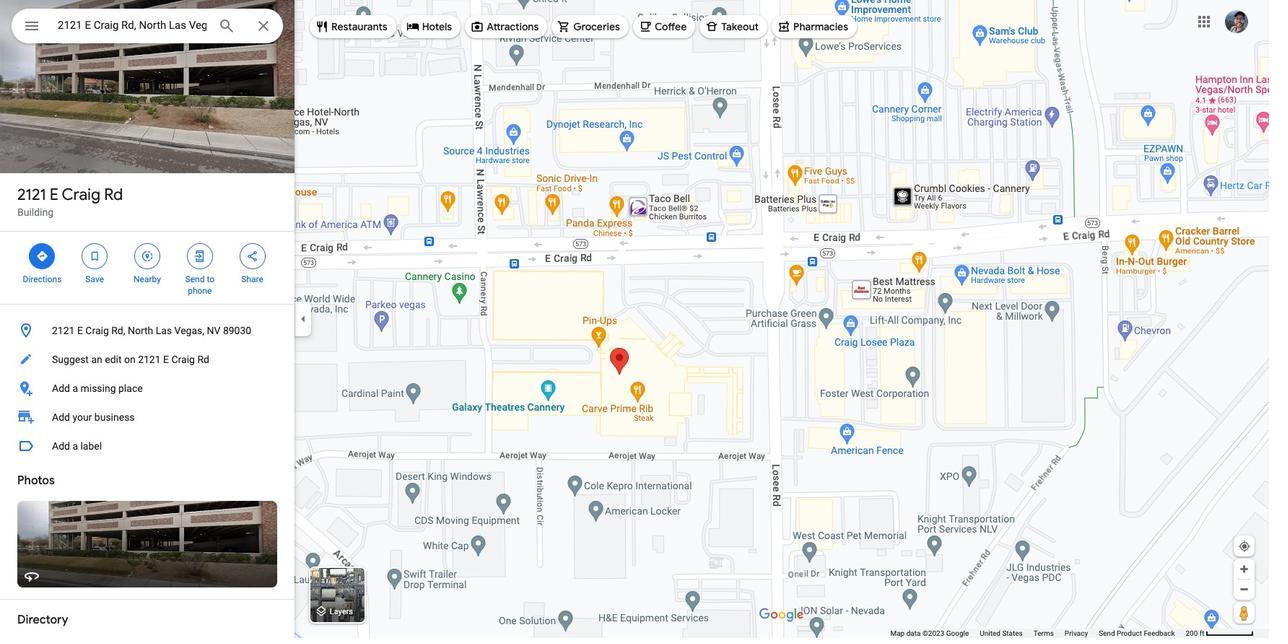 Task type: describe. For each thing, give the bounding box(es) containing it.
place
[[118, 383, 143, 394]]

zoom out image
[[1239, 584, 1250, 595]]

label
[[81, 441, 102, 452]]

send to phone
[[185, 274, 215, 296]]

photos
[[17, 474, 55, 488]]

200 ft button
[[1186, 630, 1255, 638]]

attractions button
[[465, 9, 548, 44]]

craig inside button
[[172, 354, 195, 365]]

a for missing
[[72, 383, 78, 394]]

google account: cj baylor  
(christian.baylor@adept.ai) image
[[1226, 10, 1249, 33]]

collapse side panel image
[[295, 311, 311, 327]]

las
[[156, 325, 172, 337]]

2121 for rd,
[[52, 325, 75, 337]]

phone
[[188, 286, 212, 296]]

restaurants button
[[310, 9, 396, 44]]

directory
[[17, 613, 68, 628]]

business
[[94, 412, 135, 423]]

2121 inside button
[[138, 354, 161, 365]]

missing
[[81, 383, 116, 394]]

vegas,
[[174, 325, 204, 337]]


[[246, 248, 259, 264]]

north
[[128, 325, 153, 337]]

privacy button
[[1065, 629, 1089, 638]]

terms
[[1034, 630, 1054, 638]]

add a missing place
[[52, 383, 143, 394]]

coffee
[[655, 20, 687, 33]]

feedback
[[1144, 630, 1175, 638]]

nv
[[207, 325, 221, 337]]

©2023
[[923, 630, 945, 638]]

share
[[241, 274, 264, 285]]

map
[[891, 630, 905, 638]]

add a label button
[[0, 432, 295, 461]]

add your business link
[[0, 403, 295, 432]]

terms button
[[1034, 629, 1054, 638]]

add for add your business
[[52, 412, 70, 423]]

coffee button
[[633, 9, 696, 44]]

ft
[[1200, 630, 1205, 638]]

an
[[91, 354, 102, 365]]

rd inside suggest an edit on 2121 e craig rd button
[[197, 354, 209, 365]]

craig for rd,
[[85, 325, 109, 337]]

89030
[[223, 325, 251, 337]]

2121 e craig rd, north las vegas, nv 89030 button
[[0, 316, 295, 345]]

data
[[907, 630, 921, 638]]

 search field
[[12, 9, 283, 46]]

pharmacies button
[[772, 9, 857, 44]]

2121 e craig rd main content
[[0, 0, 295, 638]]

building
[[17, 207, 54, 218]]

takeout button
[[700, 9, 768, 44]]

directions
[[23, 274, 62, 285]]

actions for 2121 e craig rd region
[[0, 232, 295, 304]]

craig for rd
[[62, 185, 100, 205]]

add a label
[[52, 441, 102, 452]]

groceries
[[574, 20, 620, 33]]

hotels
[[422, 20, 452, 33]]

pharmacies
[[794, 20, 849, 33]]



Task type: locate. For each thing, give the bounding box(es) containing it.
2121 E Craig Rd, North Las Vegas, NV 89030 field
[[12, 9, 283, 43]]

0 horizontal spatial send
[[185, 274, 205, 285]]

e for rd
[[50, 185, 58, 205]]

send up phone
[[185, 274, 205, 285]]

a inside button
[[72, 441, 78, 452]]

2121 up building
[[17, 185, 46, 205]]

2 vertical spatial e
[[163, 354, 169, 365]]

your
[[72, 412, 92, 423]]


[[193, 248, 206, 264]]

suggest an edit on 2121 e craig rd
[[52, 354, 209, 365]]

2 vertical spatial add
[[52, 441, 70, 452]]

1 vertical spatial e
[[77, 325, 83, 337]]

2 add from the top
[[52, 412, 70, 423]]

footer containing map data ©2023 google
[[891, 629, 1186, 638]]

rd inside 2121 e craig rd building
[[104, 185, 123, 205]]

suggest an edit on 2121 e craig rd button
[[0, 345, 295, 374]]

a inside button
[[72, 383, 78, 394]]

2121 e craig rd, north las vegas, nv 89030
[[52, 325, 251, 337]]

add your business
[[52, 412, 135, 423]]

0 vertical spatial craig
[[62, 185, 100, 205]]

attractions
[[487, 20, 539, 33]]

1 horizontal spatial 2121
[[52, 325, 75, 337]]

0 vertical spatial add
[[52, 383, 70, 394]]

0 vertical spatial send
[[185, 274, 205, 285]]

add for add a label
[[52, 441, 70, 452]]

e
[[50, 185, 58, 205], [77, 325, 83, 337], [163, 354, 169, 365]]

layers
[[330, 608, 353, 617]]

craig inside 2121 e craig rd building
[[62, 185, 100, 205]]

footer
[[891, 629, 1186, 638]]

united
[[980, 630, 1001, 638]]

google
[[947, 630, 969, 638]]

1 vertical spatial send
[[1099, 630, 1116, 638]]

add
[[52, 383, 70, 394], [52, 412, 70, 423], [52, 441, 70, 452]]

footer inside google maps element
[[891, 629, 1186, 638]]

to
[[207, 274, 215, 285]]

1 vertical spatial rd
[[197, 354, 209, 365]]

groceries button
[[552, 9, 629, 44]]

united states
[[980, 630, 1023, 638]]

edit
[[105, 354, 122, 365]]

2 a from the top
[[72, 441, 78, 452]]

show your location image
[[1239, 540, 1252, 553]]

2121
[[17, 185, 46, 205], [52, 325, 75, 337], [138, 354, 161, 365]]

e for rd,
[[77, 325, 83, 337]]

send inside button
[[1099, 630, 1116, 638]]

rd
[[104, 185, 123, 205], [197, 354, 209, 365]]

add inside button
[[52, 441, 70, 452]]

on
[[124, 354, 136, 365]]

suggest
[[52, 354, 89, 365]]

restaurants
[[332, 20, 388, 33]]

add down "suggest"
[[52, 383, 70, 394]]

add for add a missing place
[[52, 383, 70, 394]]

1 horizontal spatial send
[[1099, 630, 1116, 638]]

0 vertical spatial 2121
[[17, 185, 46, 205]]

2121 inside button
[[52, 325, 75, 337]]

map data ©2023 google
[[891, 630, 969, 638]]


[[141, 248, 154, 264]]

2121 up "suggest"
[[52, 325, 75, 337]]

states
[[1003, 630, 1023, 638]]

a for label
[[72, 441, 78, 452]]

send left product
[[1099, 630, 1116, 638]]

rd,
[[111, 325, 125, 337]]

add left your
[[52, 412, 70, 423]]

0 horizontal spatial rd
[[104, 185, 123, 205]]

send inside send to phone
[[185, 274, 205, 285]]


[[23, 16, 40, 36]]

e inside button
[[163, 354, 169, 365]]

zoom in image
[[1239, 564, 1250, 575]]

a left label
[[72, 441, 78, 452]]

1 horizontal spatial rd
[[197, 354, 209, 365]]

craig inside button
[[85, 325, 109, 337]]

craig
[[62, 185, 100, 205], [85, 325, 109, 337], [172, 354, 195, 365]]

2 horizontal spatial 2121
[[138, 354, 161, 365]]

2 vertical spatial craig
[[172, 354, 195, 365]]

1 vertical spatial 2121
[[52, 325, 75, 337]]


[[36, 248, 49, 264]]

a
[[72, 383, 78, 394], [72, 441, 78, 452]]

0 vertical spatial a
[[72, 383, 78, 394]]

takeout
[[722, 20, 759, 33]]

nearby
[[134, 274, 161, 285]]

200
[[1186, 630, 1198, 638]]

united states button
[[980, 629, 1023, 638]]

1 horizontal spatial e
[[77, 325, 83, 337]]

add a missing place button
[[0, 374, 295, 403]]

privacy
[[1065, 630, 1089, 638]]

send for send to phone
[[185, 274, 205, 285]]

1 add from the top
[[52, 383, 70, 394]]

0 vertical spatial e
[[50, 185, 58, 205]]

2121 for rd
[[17, 185, 46, 205]]

e down las
[[163, 354, 169, 365]]

craig up 
[[62, 185, 100, 205]]

send product feedback
[[1099, 630, 1175, 638]]

craig down vegas,
[[172, 354, 195, 365]]

1 vertical spatial a
[[72, 441, 78, 452]]

2121 right on
[[138, 354, 161, 365]]

0 vertical spatial rd
[[104, 185, 123, 205]]

add left label
[[52, 441, 70, 452]]

hotels button
[[401, 9, 461, 44]]

1 vertical spatial add
[[52, 412, 70, 423]]

2 horizontal spatial e
[[163, 354, 169, 365]]

2121 inside 2121 e craig rd building
[[17, 185, 46, 205]]

3 add from the top
[[52, 441, 70, 452]]

0 horizontal spatial 2121
[[17, 185, 46, 205]]

craig left rd,
[[85, 325, 109, 337]]

0 horizontal spatial e
[[50, 185, 58, 205]]

none field inside 2121 e craig rd, north las vegas, nv 89030 field
[[58, 17, 207, 34]]

e inside button
[[77, 325, 83, 337]]

2121 e craig rd building
[[17, 185, 123, 218]]

e up building
[[50, 185, 58, 205]]

 button
[[12, 9, 52, 46]]

1 vertical spatial craig
[[85, 325, 109, 337]]

e inside 2121 e craig rd building
[[50, 185, 58, 205]]

send for send product feedback
[[1099, 630, 1116, 638]]

send product feedback button
[[1099, 629, 1175, 638]]

e up "suggest"
[[77, 325, 83, 337]]

2 vertical spatial 2121
[[138, 354, 161, 365]]

200 ft
[[1186, 630, 1205, 638]]

add inside button
[[52, 383, 70, 394]]

product
[[1117, 630, 1143, 638]]

send
[[185, 274, 205, 285], [1099, 630, 1116, 638]]

a left missing
[[72, 383, 78, 394]]

google maps element
[[0, 0, 1270, 638]]


[[88, 248, 101, 264]]

show street view coverage image
[[1234, 602, 1255, 624]]

None field
[[58, 17, 207, 34]]

save
[[85, 274, 104, 285]]

1 a from the top
[[72, 383, 78, 394]]



Task type: vqa. For each thing, say whether or not it's contained in the screenshot.
the Parking
no



